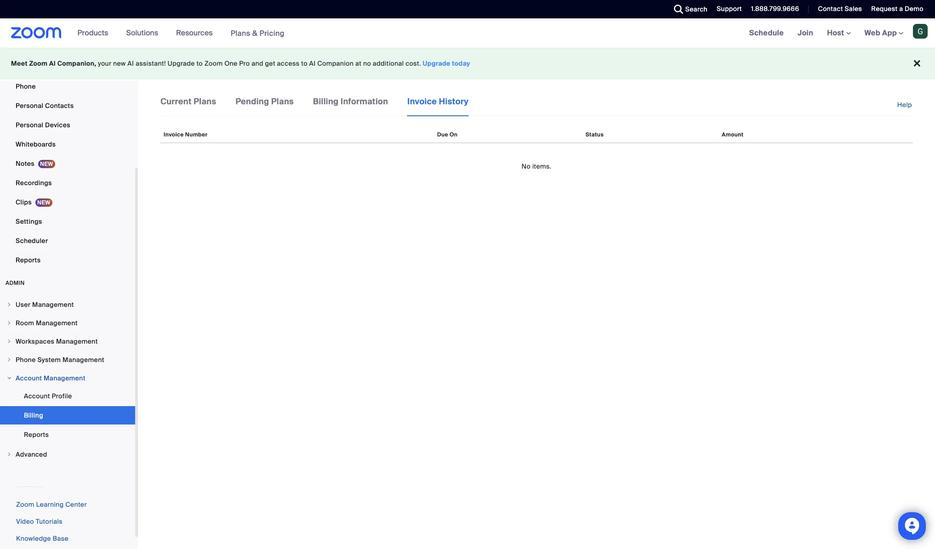 Task type: vqa. For each thing, say whether or not it's contained in the screenshot.
cell
no



Task type: locate. For each thing, give the bounding box(es) containing it.
learning
[[36, 501, 64, 509]]

right image
[[6, 302, 12, 308], [6, 321, 12, 326], [6, 358, 12, 363], [6, 376, 12, 381], [6, 452, 12, 458]]

account inside menu item
[[16, 375, 42, 383]]

side navigation navigation
[[0, 0, 138, 550]]

upgrade down product information navigation
[[168, 59, 195, 68]]

current
[[161, 96, 192, 107]]

2 phone from the top
[[16, 356, 36, 364]]

support link
[[710, 0, 745, 18], [717, 5, 743, 13]]

upgrade
[[168, 59, 195, 68], [423, 59, 451, 68]]

management
[[32, 301, 74, 309], [36, 319, 78, 328], [56, 338, 98, 346], [63, 356, 104, 364], [44, 375, 85, 383]]

zoom learning center link
[[16, 501, 87, 509]]

resources
[[176, 28, 213, 38]]

2 personal from the top
[[16, 121, 43, 129]]

4 right image from the top
[[6, 376, 12, 381]]

help
[[898, 101, 913, 109]]

0 horizontal spatial to
[[197, 59, 203, 68]]

products button
[[78, 18, 112, 48]]

reports
[[16, 256, 41, 265], [24, 431, 49, 439]]

invoice
[[408, 96, 437, 107], [164, 131, 184, 138]]

history
[[439, 96, 469, 107]]

account profile link
[[0, 387, 135, 406]]

upgrade right the cost.
[[423, 59, 451, 68]]

1 vertical spatial billing
[[24, 412, 43, 420]]

reports up advanced
[[24, 431, 49, 439]]

no
[[363, 59, 371, 68]]

0 vertical spatial invoice
[[408, 96, 437, 107]]

phone system management menu item
[[0, 352, 135, 369]]

phone inside menu item
[[16, 356, 36, 364]]

meet
[[11, 59, 28, 68]]

account up account profile
[[16, 375, 42, 383]]

phone
[[16, 82, 36, 91], [16, 356, 36, 364]]

new
[[113, 59, 126, 68]]

2 right image from the top
[[6, 321, 12, 326]]

personal for personal contacts
[[16, 102, 43, 110]]

billing inside "billing information" link
[[313, 96, 339, 107]]

to right the access
[[302, 59, 308, 68]]

ai left companion,
[[49, 59, 56, 68]]

contact sales
[[819, 5, 863, 13]]

settings link
[[0, 213, 135, 231]]

0 vertical spatial billing
[[313, 96, 339, 107]]

help link
[[898, 96, 914, 115]]

1 horizontal spatial ai
[[128, 59, 134, 68]]

personal up whiteboards
[[16, 121, 43, 129]]

right image
[[6, 339, 12, 345]]

access
[[277, 59, 300, 68]]

personal
[[16, 102, 43, 110], [16, 121, 43, 129]]

contacts
[[45, 102, 74, 110]]

workspaces management
[[16, 338, 98, 346]]

cost.
[[406, 59, 421, 68]]

5 right image from the top
[[6, 452, 12, 458]]

1 vertical spatial reports
[[24, 431, 49, 439]]

pending plans
[[236, 96, 294, 107]]

knowledge base link
[[16, 535, 69, 543]]

settings
[[16, 218, 42, 226]]

join
[[798, 28, 814, 38]]

1 vertical spatial phone
[[16, 356, 36, 364]]

1 vertical spatial personal
[[16, 121, 43, 129]]

plans
[[231, 28, 251, 38], [194, 96, 216, 107], [271, 96, 294, 107]]

phone down meet
[[16, 82, 36, 91]]

recordings
[[16, 179, 52, 187]]

plans for pending plans
[[271, 96, 294, 107]]

reports link down scheduler link
[[0, 251, 135, 270]]

personal menu menu
[[0, 0, 135, 271]]

0 horizontal spatial billing
[[24, 412, 43, 420]]

ai right new
[[128, 59, 134, 68]]

to down resources dropdown button
[[197, 59, 203, 68]]

ai
[[49, 59, 56, 68], [128, 59, 134, 68], [309, 59, 316, 68]]

zoom up video
[[16, 501, 34, 509]]

0 vertical spatial personal
[[16, 102, 43, 110]]

contact sales link
[[812, 0, 865, 18], [819, 5, 863, 13]]

profile
[[52, 392, 72, 401]]

zoom logo image
[[11, 27, 61, 39]]

reports link down billing link on the bottom of page
[[0, 426, 135, 444]]

current plans
[[161, 96, 216, 107]]

management up workspaces management on the bottom left
[[36, 319, 78, 328]]

1 upgrade from the left
[[168, 59, 195, 68]]

due on
[[438, 131, 458, 138]]

0 horizontal spatial plans
[[194, 96, 216, 107]]

0 horizontal spatial invoice
[[164, 131, 184, 138]]

0 vertical spatial reports link
[[0, 251, 135, 270]]

solutions button
[[126, 18, 162, 48]]

1 horizontal spatial invoice
[[408, 96, 437, 107]]

support
[[717, 5, 743, 13]]

knowledge
[[16, 535, 51, 543]]

base
[[53, 535, 69, 543]]

3 right image from the top
[[6, 358, 12, 363]]

companion
[[318, 59, 354, 68]]

status
[[586, 131, 604, 138]]

2 horizontal spatial plans
[[271, 96, 294, 107]]

additional
[[373, 59, 404, 68]]

personal contacts link
[[0, 97, 135, 115]]

account management menu item
[[0, 370, 135, 387]]

plans & pricing
[[231, 28, 285, 38]]

0 vertical spatial reports
[[16, 256, 41, 265]]

right image inside "user management" menu item
[[6, 302, 12, 308]]

1 reports link from the top
[[0, 251, 135, 270]]

request a demo link
[[865, 0, 936, 18], [872, 5, 924, 13]]

invoice left number
[[164, 131, 184, 138]]

1 horizontal spatial upgrade
[[423, 59, 451, 68]]

account
[[16, 375, 42, 383], [24, 392, 50, 401]]

management inside 'menu item'
[[36, 319, 78, 328]]

1 vertical spatial reports link
[[0, 426, 135, 444]]

personal inside personal contacts link
[[16, 102, 43, 110]]

web
[[865, 28, 881, 38]]

account for account profile
[[24, 392, 50, 401]]

plans & pricing link
[[231, 28, 285, 38], [231, 28, 285, 38]]

1 horizontal spatial billing
[[313, 96, 339, 107]]

system
[[37, 356, 61, 364]]

0 vertical spatial phone
[[16, 82, 36, 91]]

account inside menu
[[24, 392, 50, 401]]

zoom
[[29, 59, 47, 68], [205, 59, 223, 68], [16, 501, 34, 509]]

1 horizontal spatial to
[[302, 59, 308, 68]]

management for account management
[[44, 375, 85, 383]]

1 personal from the top
[[16, 102, 43, 110]]

&
[[252, 28, 258, 38]]

account profile
[[24, 392, 72, 401]]

room management
[[16, 319, 78, 328]]

right image inside phone system management menu item
[[6, 358, 12, 363]]

1 right image from the top
[[6, 302, 12, 308]]

management up room management
[[32, 301, 74, 309]]

3 ai from the left
[[309, 59, 316, 68]]

reports inside account management menu
[[24, 431, 49, 439]]

ai left companion
[[309, 59, 316, 68]]

billing for billing
[[24, 412, 43, 420]]

invoice left history
[[408, 96, 437, 107]]

management for user management
[[32, 301, 74, 309]]

1 vertical spatial invoice
[[164, 131, 184, 138]]

plans right current
[[194, 96, 216, 107]]

plans left &
[[231, 28, 251, 38]]

invoice history link
[[407, 96, 469, 116]]

clips link
[[0, 193, 135, 212]]

2 horizontal spatial ai
[[309, 59, 316, 68]]

personal inside personal devices link
[[16, 121, 43, 129]]

profile picture image
[[914, 24, 929, 39]]

billing
[[313, 96, 339, 107], [24, 412, 43, 420]]

billing left "information"
[[313, 96, 339, 107]]

billing inside billing link
[[24, 412, 43, 420]]

plans right pending
[[271, 96, 294, 107]]

phone down the workspaces
[[16, 356, 36, 364]]

account down account management
[[24, 392, 50, 401]]

right image inside room management 'menu item'
[[6, 321, 12, 326]]

phone inside the "personal menu" menu
[[16, 82, 36, 91]]

reports for second reports link from the bottom
[[16, 256, 41, 265]]

solutions
[[126, 28, 158, 38]]

right image inside account management menu item
[[6, 376, 12, 381]]

personal contacts
[[16, 102, 74, 110]]

billing down account profile
[[24, 412, 43, 420]]

1 vertical spatial account
[[24, 392, 50, 401]]

management up phone system management menu item
[[56, 338, 98, 346]]

amount
[[722, 131, 744, 138]]

no
[[522, 162, 531, 171]]

management up 'profile'
[[44, 375, 85, 383]]

sales
[[845, 5, 863, 13]]

1 to from the left
[[197, 59, 203, 68]]

whiteboards
[[16, 140, 56, 149]]

personal for personal devices
[[16, 121, 43, 129]]

pending plans link
[[235, 96, 294, 115]]

reports link
[[0, 251, 135, 270], [0, 426, 135, 444]]

1 phone from the top
[[16, 82, 36, 91]]

0 vertical spatial account
[[16, 375, 42, 383]]

schedule
[[750, 28, 785, 38]]

personal up personal devices
[[16, 102, 43, 110]]

banner
[[0, 18, 936, 48]]

reports down the scheduler on the left
[[16, 256, 41, 265]]

1 horizontal spatial plans
[[231, 28, 251, 38]]

0 horizontal spatial upgrade
[[168, 59, 195, 68]]

zoom left "one"
[[205, 59, 223, 68]]

invoice inside the invoice history link
[[408, 96, 437, 107]]

room
[[16, 319, 34, 328]]

0 horizontal spatial ai
[[49, 59, 56, 68]]

reports inside the "personal menu" menu
[[16, 256, 41, 265]]



Task type: describe. For each thing, give the bounding box(es) containing it.
one
[[225, 59, 238, 68]]

zoom inside side navigation "navigation"
[[16, 501, 34, 509]]

2 ai from the left
[[128, 59, 134, 68]]

on
[[450, 131, 458, 138]]

video
[[16, 518, 34, 526]]

host button
[[828, 28, 851, 38]]

user
[[16, 301, 31, 309]]

invoice for invoice number
[[164, 131, 184, 138]]

number
[[185, 131, 208, 138]]

admin menu menu
[[0, 296, 135, 465]]

schedule link
[[743, 18, 791, 48]]

admin
[[6, 280, 25, 287]]

resources button
[[176, 18, 217, 48]]

app
[[883, 28, 898, 38]]

zoom learning center
[[16, 501, 87, 509]]

no items.
[[522, 162, 552, 171]]

request
[[872, 5, 898, 13]]

2 reports link from the top
[[0, 426, 135, 444]]

account management
[[16, 375, 85, 383]]

host
[[828, 28, 847, 38]]

zoom right meet
[[29, 59, 47, 68]]

meetings navigation
[[743, 18, 936, 48]]

notes link
[[0, 155, 135, 173]]

workspaces management menu item
[[0, 333, 135, 351]]

meet zoom ai companion, your new ai assistant! upgrade to zoom one pro and get access to ai companion at no additional cost. upgrade today
[[11, 59, 471, 68]]

advanced menu item
[[0, 446, 135, 464]]

right image for phone
[[6, 358, 12, 363]]

account for account management
[[16, 375, 42, 383]]

banner containing products
[[0, 18, 936, 48]]

billing for billing information
[[313, 96, 339, 107]]

items.
[[533, 162, 552, 171]]

1 ai from the left
[[49, 59, 56, 68]]

pricing
[[260, 28, 285, 38]]

upgrade today link
[[423, 59, 471, 68]]

advanced
[[16, 451, 47, 459]]

web app button
[[865, 28, 904, 38]]

2 upgrade from the left
[[423, 59, 451, 68]]

invoice for invoice history
[[408, 96, 437, 107]]

meet zoom ai companion, footer
[[0, 48, 936, 80]]

a
[[900, 5, 904, 13]]

phone for phone
[[16, 82, 36, 91]]

request a demo
[[872, 5, 924, 13]]

web app
[[865, 28, 898, 38]]

and
[[252, 59, 264, 68]]

management for workspaces management
[[56, 338, 98, 346]]

your
[[98, 59, 111, 68]]

personal devices
[[16, 121, 70, 129]]

right image for account
[[6, 376, 12, 381]]

at
[[356, 59, 362, 68]]

product information navigation
[[71, 18, 292, 48]]

video tutorials link
[[16, 518, 63, 526]]

demo
[[906, 5, 924, 13]]

personal devices link
[[0, 116, 135, 134]]

phone for phone system management
[[16, 356, 36, 364]]

notes
[[16, 160, 35, 168]]

billing link
[[0, 407, 135, 425]]

tutorials
[[36, 518, 63, 526]]

recordings link
[[0, 174, 135, 192]]

reports for 2nd reports link from the top of the side navigation "navigation"
[[24, 431, 49, 439]]

assistant!
[[136, 59, 166, 68]]

pending
[[236, 96, 269, 107]]

contact
[[819, 5, 844, 13]]

due
[[438, 131, 449, 138]]

devices
[[45, 121, 70, 129]]

user management menu item
[[0, 296, 135, 314]]

products
[[78, 28, 108, 38]]

companion,
[[57, 59, 96, 68]]

management down workspaces management menu item
[[63, 356, 104, 364]]

information
[[341, 96, 388, 107]]

pro
[[239, 59, 250, 68]]

whiteboards link
[[0, 135, 135, 154]]

invoice number
[[164, 131, 208, 138]]

search
[[686, 5, 708, 13]]

center
[[65, 501, 87, 509]]

user management
[[16, 301, 74, 309]]

room management menu item
[[0, 315, 135, 332]]

account management menu
[[0, 387, 135, 445]]

plans inside product information navigation
[[231, 28, 251, 38]]

video tutorials
[[16, 518, 63, 526]]

invoice history
[[408, 96, 469, 107]]

current plans link
[[160, 96, 217, 115]]

1.888.799.9666
[[752, 5, 800, 13]]

billing information
[[313, 96, 388, 107]]

plans for current plans
[[194, 96, 216, 107]]

search button
[[667, 0, 710, 18]]

billing information link
[[313, 96, 389, 115]]

today
[[452, 59, 471, 68]]

right image for user
[[6, 302, 12, 308]]

2 to from the left
[[302, 59, 308, 68]]

main content main content
[[138, 81, 936, 550]]

join link
[[791, 18, 821, 48]]

phone link
[[0, 77, 135, 96]]

right image inside the advanced menu item
[[6, 452, 12, 458]]

knowledge base
[[16, 535, 69, 543]]

management for room management
[[36, 319, 78, 328]]

right image for room
[[6, 321, 12, 326]]



